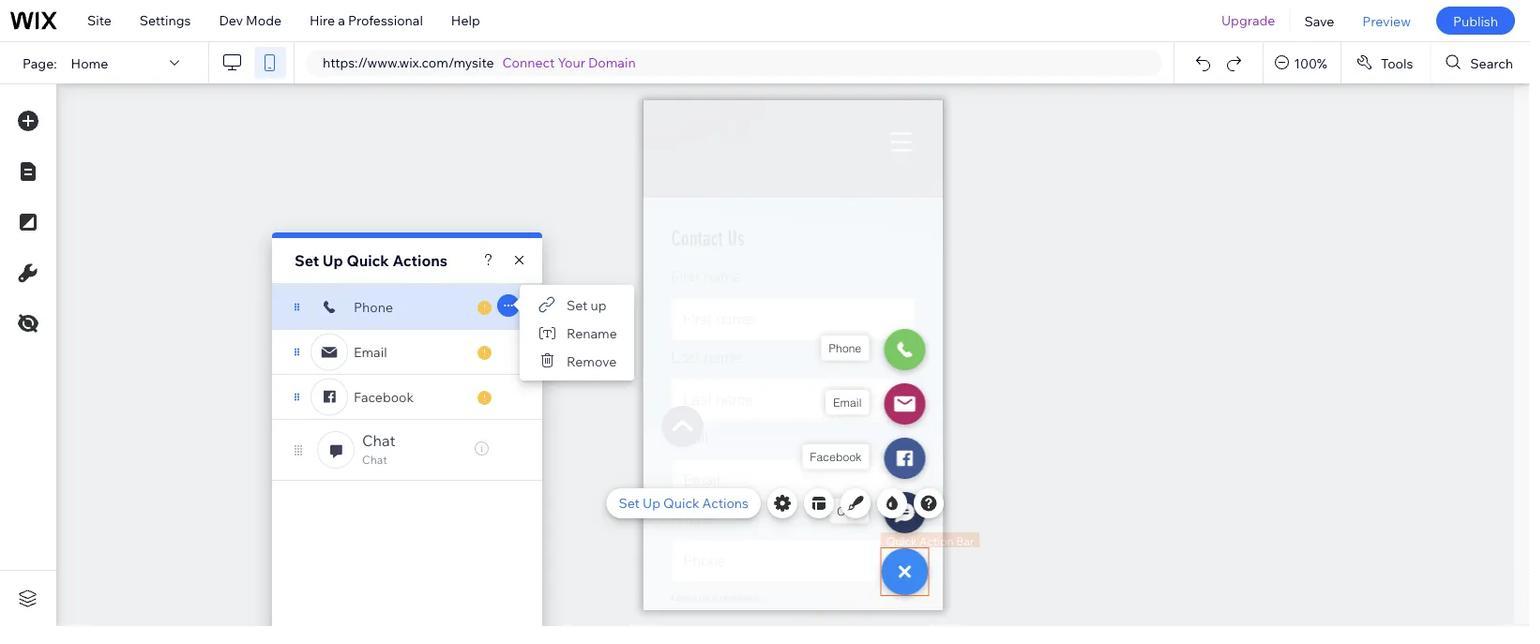 Task type: describe. For each thing, give the bounding box(es) containing it.
upgrade
[[1222, 12, 1276, 29]]

1 vertical spatial actions
[[702, 495, 749, 512]]

search button
[[1431, 42, 1530, 84]]

100%
[[1294, 55, 1328, 71]]

chat chat
[[362, 432, 396, 467]]

tools button
[[1342, 42, 1430, 84]]

home
[[71, 55, 108, 71]]

save
[[1305, 12, 1335, 29]]

search
[[1471, 55, 1513, 71]]

0 horizontal spatial actions
[[393, 251, 448, 270]]

0 horizontal spatial quick
[[347, 251, 389, 270]]

email
[[354, 344, 387, 361]]

rename
[[567, 325, 617, 341]]

dev mode
[[219, 12, 282, 29]]

https://www.wix.com/mysite
[[323, 54, 494, 71]]

tools
[[1381, 55, 1413, 71]]

https://www.wix.com/mysite connect your domain
[[323, 54, 636, 71]]

a
[[338, 12, 345, 29]]

professional
[[348, 12, 423, 29]]

hire
[[310, 12, 335, 29]]

1 horizontal spatial quick
[[663, 495, 699, 512]]

settings
[[140, 12, 191, 29]]

help
[[451, 12, 480, 29]]

chat inside chat chat
[[362, 453, 387, 467]]

hire a professional
[[310, 12, 423, 29]]

set up
[[567, 297, 607, 313]]

100% button
[[1264, 42, 1341, 84]]



Task type: vqa. For each thing, say whether or not it's contained in the screenshot.
Open Inbox
no



Task type: locate. For each thing, give the bounding box(es) containing it.
0 horizontal spatial set up quick actions
[[295, 251, 448, 270]]

0 vertical spatial up
[[323, 251, 343, 270]]

up
[[591, 297, 607, 313]]

connect
[[502, 54, 555, 71]]

1 chat from the top
[[362, 432, 396, 450]]

actions
[[393, 251, 448, 270], [702, 495, 749, 512]]

set
[[295, 251, 319, 270], [567, 297, 588, 313], [619, 495, 640, 512]]

1 horizontal spatial actions
[[702, 495, 749, 512]]

your
[[558, 54, 585, 71]]

preview
[[1363, 12, 1411, 29]]

2 chat from the top
[[362, 453, 387, 467]]

2 horizontal spatial set
[[619, 495, 640, 512]]

1 vertical spatial quick
[[663, 495, 699, 512]]

1 vertical spatial set
[[567, 297, 588, 313]]

publish
[[1453, 12, 1498, 29]]

1 vertical spatial chat
[[362, 453, 387, 467]]

0 vertical spatial quick
[[347, 251, 389, 270]]

set up quick actions
[[295, 251, 448, 270], [619, 495, 749, 512]]

1 horizontal spatial set
[[567, 297, 588, 313]]

site
[[87, 12, 111, 29]]

mode
[[246, 12, 282, 29]]

1 horizontal spatial set up quick actions
[[619, 495, 749, 512]]

0 horizontal spatial set
[[295, 251, 319, 270]]

up
[[323, 251, 343, 270], [643, 495, 660, 512]]

1 vertical spatial set up quick actions
[[619, 495, 749, 512]]

domain
[[588, 54, 636, 71]]

quick
[[347, 251, 389, 270], [663, 495, 699, 512]]

1 vertical spatial up
[[643, 495, 660, 512]]

dev
[[219, 12, 243, 29]]

0 vertical spatial set up quick actions
[[295, 251, 448, 270]]

0 vertical spatial actions
[[393, 251, 448, 270]]

chat
[[362, 432, 396, 450], [362, 453, 387, 467]]

publish button
[[1436, 7, 1515, 35]]

1 horizontal spatial up
[[643, 495, 660, 512]]

phone
[[354, 299, 393, 315]]

preview button
[[1349, 0, 1425, 41]]

facebook
[[354, 389, 414, 406]]

0 vertical spatial set
[[295, 251, 319, 270]]

remove
[[567, 353, 617, 369]]

0 horizontal spatial up
[[323, 251, 343, 270]]

2 vertical spatial set
[[619, 495, 640, 512]]

save button
[[1291, 0, 1349, 41]]

0 vertical spatial chat
[[362, 432, 396, 450]]



